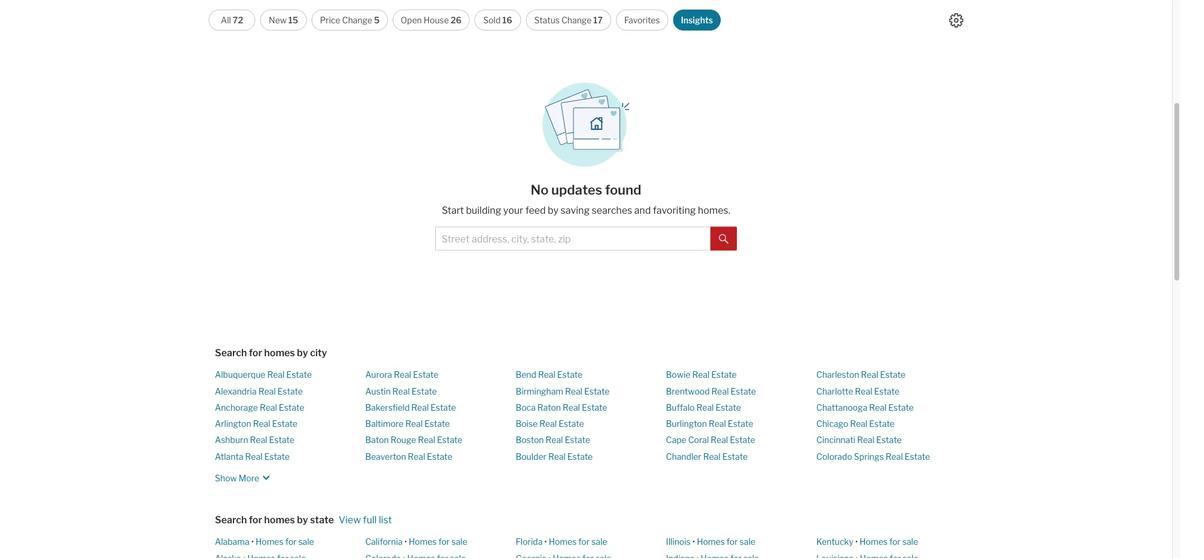 Task type: locate. For each thing, give the bounding box(es) containing it.
baltimore
[[366, 419, 404, 429]]

alexandria real estate
[[215, 386, 303, 396]]

search up alabama "link"
[[215, 514, 247, 526]]

estate down anchorage real estate link
[[272, 419, 298, 429]]

estate down birmingham real estate link
[[582, 403, 608, 413]]

Insights radio
[[674, 10, 721, 31]]

real for arlington real estate
[[253, 419, 271, 429]]

estate for chicago real estate
[[870, 419, 895, 429]]

2 vertical spatial by
[[297, 514, 308, 526]]

estate down arlington real estate link
[[269, 435, 295, 445]]

homes for sale link right florida "link"
[[549, 537, 608, 547]]

real for cincinnati real estate
[[858, 435, 875, 445]]

brentwood real estate
[[667, 386, 757, 396]]

real down raton
[[540, 419, 557, 429]]

homes right illinois link
[[697, 537, 725, 547]]

homes right kentucky link
[[860, 537, 888, 547]]

estate up brentwood real estate link on the bottom of page
[[712, 370, 737, 380]]

5 sale from the left
[[903, 537, 919, 547]]

search for search for homes by city
[[215, 347, 247, 359]]

estate for bend real estate
[[558, 370, 583, 380]]

• right alabama "link"
[[251, 537, 254, 547]]

real down charlotte real estate link
[[870, 403, 887, 413]]

boulder real estate
[[516, 452, 593, 462]]

1 homes from the left
[[256, 537, 284, 547]]

real for ashburn real estate
[[250, 435, 267, 445]]

5 homes from the left
[[860, 537, 888, 547]]

for for kentucky
[[890, 537, 901, 547]]

estate for cincinnati real estate
[[877, 435, 902, 445]]

charlotte real estate
[[817, 386, 900, 396]]

real up charlotte real estate link
[[862, 370, 879, 380]]

homes for sale link right illinois link
[[697, 537, 756, 547]]

cincinnati
[[817, 435, 856, 445]]

estate down 'cape coral real estate'
[[723, 452, 748, 462]]

real up austin real estate link
[[394, 370, 412, 380]]

estate up boulder real estate
[[565, 435, 591, 445]]

homes for city
[[264, 347, 295, 359]]

arlington
[[215, 419, 251, 429]]

homes for sale link for california • homes for sale
[[409, 537, 468, 547]]

estate up 'cape coral real estate'
[[728, 419, 754, 429]]

search up albuquerque
[[215, 347, 247, 359]]

real down arlington real estate link
[[250, 435, 267, 445]]

estate down chattanooga real estate
[[870, 419, 895, 429]]

1 search from the top
[[215, 347, 247, 359]]

sale for florida • homes for sale
[[592, 537, 608, 547]]

bakersfield real estate
[[366, 403, 456, 413]]

arlington real estate
[[215, 419, 298, 429]]

homes
[[256, 537, 284, 547], [409, 537, 437, 547], [549, 537, 577, 547], [697, 537, 725, 547], [860, 537, 888, 547]]

4 homes from the left
[[697, 537, 725, 547]]

homes for sale link for kentucky • homes for sale
[[860, 537, 919, 547]]

• right illinois
[[693, 537, 696, 547]]

boca raton real estate
[[516, 403, 608, 413]]

price
[[320, 15, 341, 25]]

estate for brentwood real estate
[[731, 386, 757, 396]]

estate for charlotte real estate
[[875, 386, 900, 396]]

bakersfield
[[366, 403, 410, 413]]

1 change from the left
[[342, 15, 373, 25]]

charleston real estate link
[[817, 370, 906, 380]]

homes up alabama • homes for sale
[[264, 514, 295, 526]]

estate up chattanooga real estate link
[[875, 386, 900, 396]]

change inside "option"
[[342, 15, 373, 25]]

real up 'cape coral real estate'
[[709, 419, 727, 429]]

real up brentwood real estate
[[693, 370, 710, 380]]

0 horizontal spatial change
[[342, 15, 373, 25]]

estate down alexandria real estate link
[[279, 403, 304, 413]]

for for california
[[439, 537, 450, 547]]

beaverton real estate
[[366, 452, 453, 462]]

estate up bakersfield real estate link
[[412, 386, 437, 396]]

1 horizontal spatial change
[[562, 15, 592, 25]]

birmingham real estate
[[516, 386, 610, 396]]

change for 5
[[342, 15, 373, 25]]

1 vertical spatial search
[[215, 514, 247, 526]]

estate for boise real estate
[[559, 419, 584, 429]]

by for state
[[297, 514, 308, 526]]

2 homes from the top
[[264, 514, 295, 526]]

real down alexandria real estate
[[260, 403, 277, 413]]

estate for buffalo real estate
[[716, 403, 742, 413]]

5 • from the left
[[856, 537, 858, 547]]

real up baltimore real estate
[[412, 403, 429, 413]]

albuquerque
[[215, 370, 266, 380]]

homes for sale link down search for homes by state view full list
[[256, 537, 314, 547]]

real up boca raton real estate link
[[566, 386, 583, 396]]

homes for kentucky
[[860, 537, 888, 547]]

estate for arlington real estate
[[272, 419, 298, 429]]

estate up birmingham real estate link
[[558, 370, 583, 380]]

real for buffalo real estate
[[697, 403, 714, 413]]

baltimore real estate
[[366, 419, 450, 429]]

homes for sale link right california
[[409, 537, 468, 547]]

homes up albuquerque real estate link
[[264, 347, 295, 359]]

more
[[239, 474, 259, 484]]

real up cincinnati real estate
[[851, 419, 868, 429]]

new
[[269, 15, 287, 25]]

homes right florida "link"
[[549, 537, 577, 547]]

2 • from the left
[[405, 537, 407, 547]]

california link
[[366, 537, 403, 547]]

• right kentucky link
[[856, 537, 858, 547]]

• for california
[[405, 537, 407, 547]]

estate down the burlington real estate
[[730, 435, 756, 445]]

real up boulder real estate
[[546, 435, 563, 445]]

charleston
[[817, 370, 860, 380]]

by
[[548, 205, 559, 216], [297, 347, 308, 359], [297, 514, 308, 526]]

• for alabama
[[251, 537, 254, 547]]

kentucky • homes for sale
[[817, 537, 919, 547]]

estate for boulder real estate
[[568, 452, 593, 462]]

estate for beaverton real estate
[[427, 452, 453, 462]]

california
[[366, 537, 403, 547]]

estate for atlanta real estate
[[264, 452, 290, 462]]

real for beaverton real estate
[[408, 452, 425, 462]]

real up chattanooga real estate link
[[856, 386, 873, 396]]

alabama
[[215, 537, 250, 547]]

real down anchorage real estate link
[[253, 419, 271, 429]]

2 sale from the left
[[452, 537, 468, 547]]

2 homes for sale link from the left
[[409, 537, 468, 547]]

bowie real estate link
[[667, 370, 737, 380]]

change left 5
[[342, 15, 373, 25]]

bend real estate link
[[516, 370, 583, 380]]

bowie
[[667, 370, 691, 380]]

change inside option
[[562, 15, 592, 25]]

2 search from the top
[[215, 514, 247, 526]]

change left 17
[[562, 15, 592, 25]]

2 change from the left
[[562, 15, 592, 25]]

building
[[466, 205, 502, 216]]

real down the birmingham real estate
[[563, 403, 580, 413]]

estate up colorado springs real estate
[[877, 435, 902, 445]]

real for chandler real estate
[[704, 452, 721, 462]]

boca raton real estate link
[[516, 403, 608, 413]]

and
[[635, 205, 651, 216]]

1 vertical spatial homes
[[264, 514, 295, 526]]

real up the baton rouge real estate "link"
[[406, 419, 423, 429]]

15
[[289, 15, 298, 25]]

by left city at the left bottom
[[297, 347, 308, 359]]

estate for austin real estate
[[412, 386, 437, 396]]

burlington real estate
[[667, 419, 754, 429]]

real down albuquerque real estate
[[259, 386, 276, 396]]

Price Change radio
[[312, 10, 388, 31]]

real for brentwood real estate
[[712, 386, 729, 396]]

chandler real estate
[[667, 452, 748, 462]]

real down search for homes by city
[[267, 370, 285, 380]]

real for boston real estate
[[546, 435, 563, 445]]

2 homes from the left
[[409, 537, 437, 547]]

estate down the baton rouge real estate "link"
[[427, 452, 453, 462]]

real down "boston real estate" link
[[549, 452, 566, 462]]

alexandria real estate link
[[215, 386, 303, 396]]

estate up the buffalo real estate
[[731, 386, 757, 396]]

real for bend real estate
[[538, 370, 556, 380]]

favorites
[[625, 15, 660, 25]]

ashburn
[[215, 435, 248, 445]]

boise real estate
[[516, 419, 584, 429]]

5 homes for sale link from the left
[[860, 537, 919, 547]]

real up the buffalo real estate
[[712, 386, 729, 396]]

real for boulder real estate
[[549, 452, 566, 462]]

estate down brentwood real estate
[[716, 403, 742, 413]]

4 homes for sale link from the left
[[697, 537, 756, 547]]

real for bakersfield real estate
[[412, 403, 429, 413]]

cape
[[667, 435, 687, 445]]

homes right alabama "link"
[[256, 537, 284, 547]]

found
[[605, 182, 642, 198]]

start
[[442, 205, 464, 216]]

boca
[[516, 403, 536, 413]]

estate
[[287, 370, 312, 380], [413, 370, 439, 380], [558, 370, 583, 380], [712, 370, 737, 380], [881, 370, 906, 380], [278, 386, 303, 396], [412, 386, 437, 396], [585, 386, 610, 396], [731, 386, 757, 396], [875, 386, 900, 396], [279, 403, 304, 413], [431, 403, 456, 413], [582, 403, 608, 413], [716, 403, 742, 413], [889, 403, 914, 413], [272, 419, 298, 429], [425, 419, 450, 429], [559, 419, 584, 429], [728, 419, 754, 429], [870, 419, 895, 429], [269, 435, 295, 445], [437, 435, 463, 445], [565, 435, 591, 445], [730, 435, 756, 445], [877, 435, 902, 445], [264, 452, 290, 462], [427, 452, 453, 462], [568, 452, 593, 462], [723, 452, 748, 462], [905, 452, 931, 462]]

• right florida "link"
[[545, 537, 547, 547]]

estate for chattanooga real estate
[[889, 403, 914, 413]]

estate up boca raton real estate link
[[585, 386, 610, 396]]

austin
[[366, 386, 391, 396]]

homes for sale link right kentucky link
[[860, 537, 919, 547]]

estate down boston real estate
[[568, 452, 593, 462]]

3 sale from the left
[[592, 537, 608, 547]]

bend real estate
[[516, 370, 583, 380]]

0 vertical spatial search
[[215, 347, 247, 359]]

florida
[[516, 537, 543, 547]]

3 homes for sale link from the left
[[549, 537, 608, 547]]

by right feed
[[548, 205, 559, 216]]

boulder real estate link
[[516, 452, 593, 462]]

boston real estate link
[[516, 435, 591, 445]]

estate up beaverton real estate
[[437, 435, 463, 445]]

colorado springs real estate link
[[817, 452, 931, 462]]

estate for baltimore real estate
[[425, 419, 450, 429]]

estate down city at the left bottom
[[287, 370, 312, 380]]

estate up charlotte real estate
[[881, 370, 906, 380]]

atlanta real estate link
[[215, 452, 290, 462]]

• for kentucky
[[856, 537, 858, 547]]

estate up baltimore real estate
[[431, 403, 456, 413]]

real down aurora real estate "link" in the bottom left of the page
[[393, 386, 410, 396]]

homes right california
[[409, 537, 437, 547]]

chattanooga
[[817, 403, 868, 413]]

All radio
[[209, 10, 256, 31]]

colorado springs real estate
[[817, 452, 931, 462]]

3 • from the left
[[545, 537, 547, 547]]

estate down albuquerque real estate
[[278, 386, 303, 396]]

option group
[[209, 10, 721, 31]]

estate up baton rouge real estate
[[425, 419, 450, 429]]

boise
[[516, 419, 538, 429]]

1 homes from the top
[[264, 347, 295, 359]]

real down the baton rouge real estate "link"
[[408, 452, 425, 462]]

homes for california
[[409, 537, 437, 547]]

sale for california • homes for sale
[[452, 537, 468, 547]]

estate down ashburn real estate
[[264, 452, 290, 462]]

3 homes from the left
[[549, 537, 577, 547]]

raton
[[538, 403, 561, 413]]

show
[[215, 474, 237, 484]]

estate for aurora real estate
[[413, 370, 439, 380]]

1 vertical spatial by
[[297, 347, 308, 359]]

aurora
[[366, 370, 392, 380]]

birmingham
[[516, 386, 564, 396]]

real
[[267, 370, 285, 380], [394, 370, 412, 380], [538, 370, 556, 380], [693, 370, 710, 380], [862, 370, 879, 380], [259, 386, 276, 396], [393, 386, 410, 396], [566, 386, 583, 396], [712, 386, 729, 396], [856, 386, 873, 396], [260, 403, 277, 413], [412, 403, 429, 413], [563, 403, 580, 413], [697, 403, 714, 413], [870, 403, 887, 413], [253, 419, 271, 429], [406, 419, 423, 429], [540, 419, 557, 429], [709, 419, 727, 429], [851, 419, 868, 429], [250, 435, 267, 445], [418, 435, 436, 445], [546, 435, 563, 445], [711, 435, 729, 445], [858, 435, 875, 445], [245, 452, 263, 462], [408, 452, 425, 462], [549, 452, 566, 462], [704, 452, 721, 462], [886, 452, 904, 462]]

estate down charlotte real estate
[[889, 403, 914, 413]]

by left state
[[297, 514, 308, 526]]

ashburn real estate link
[[215, 435, 295, 445]]

sale for kentucky • homes for sale
[[903, 537, 919, 547]]

0 vertical spatial homes
[[264, 347, 295, 359]]

• right california
[[405, 537, 407, 547]]

1 homes for sale link from the left
[[256, 537, 314, 547]]

state
[[310, 514, 334, 526]]

0 vertical spatial by
[[548, 205, 559, 216]]

all 72
[[221, 15, 243, 25]]

estate up austin real estate
[[413, 370, 439, 380]]

1 sale from the left
[[299, 537, 314, 547]]

4 • from the left
[[693, 537, 696, 547]]

change for 17
[[562, 15, 592, 25]]

sale
[[299, 537, 314, 547], [452, 537, 468, 547], [592, 537, 608, 547], [740, 537, 756, 547], [903, 537, 919, 547]]

4 sale from the left
[[740, 537, 756, 547]]

real up the burlington real estate
[[697, 403, 714, 413]]

kentucky link
[[817, 537, 854, 547]]

1 • from the left
[[251, 537, 254, 547]]

17
[[594, 15, 603, 25]]

real down 'cape coral real estate'
[[704, 452, 721, 462]]

real for boise real estate
[[540, 419, 557, 429]]

baton rouge real estate
[[366, 435, 463, 445]]

burlington
[[667, 419, 707, 429]]

real down ashburn real estate 'link'
[[245, 452, 263, 462]]

search for homes by state view full list
[[215, 514, 392, 526]]

estate down boca raton real estate
[[559, 419, 584, 429]]

real up springs
[[858, 435, 875, 445]]

real up 'birmingham'
[[538, 370, 556, 380]]

estate for albuquerque real estate
[[287, 370, 312, 380]]

homes for sale link
[[256, 537, 314, 547], [409, 537, 468, 547], [549, 537, 608, 547], [697, 537, 756, 547], [860, 537, 919, 547]]



Task type: vqa. For each thing, say whether or not it's contained in the screenshot.


Task type: describe. For each thing, give the bounding box(es) containing it.
real for chattanooga real estate
[[870, 403, 887, 413]]

estate for birmingham real estate
[[585, 386, 610, 396]]

insights
[[681, 15, 714, 25]]

birmingham real estate link
[[516, 386, 610, 396]]

atlanta real estate
[[215, 452, 290, 462]]

list
[[379, 514, 392, 526]]

real right springs
[[886, 452, 904, 462]]

florida link
[[516, 537, 543, 547]]

show more
[[215, 474, 259, 484]]

16
[[503, 15, 513, 25]]

Open House radio
[[393, 10, 470, 31]]

sale for illinois • homes for sale
[[740, 537, 756, 547]]

albuquerque real estate
[[215, 370, 312, 380]]

option group containing all
[[209, 10, 721, 31]]

estate for burlington real estate
[[728, 419, 754, 429]]

estate for charleston real estate
[[881, 370, 906, 380]]

feed
[[526, 205, 546, 216]]

homes for sale link for illinois • homes for sale
[[697, 537, 756, 547]]

real for aurora real estate
[[394, 370, 412, 380]]

searches
[[592, 205, 633, 216]]

estate for anchorage real estate
[[279, 403, 304, 413]]

for for alabama
[[286, 537, 297, 547]]

florida • homes for sale
[[516, 537, 608, 547]]

homes for sale link for florida • homes for sale
[[549, 537, 608, 547]]

alexandria
[[215, 386, 257, 396]]

burlington real estate link
[[667, 419, 754, 429]]

Favorites radio
[[616, 10, 669, 31]]

real for chicago real estate
[[851, 419, 868, 429]]

homes.
[[698, 205, 731, 216]]

open
[[401, 15, 422, 25]]

26
[[451, 15, 462, 25]]

homes for sale link for alabama • homes for sale
[[256, 537, 314, 547]]

arlington real estate link
[[215, 419, 298, 429]]

charlotte
[[817, 386, 854, 396]]

updates
[[552, 182, 603, 198]]

house
[[424, 15, 449, 25]]

cincinnati real estate
[[817, 435, 902, 445]]

bakersfield real estate link
[[366, 403, 456, 413]]

austin real estate link
[[366, 386, 437, 396]]

no updates found
[[531, 182, 642, 198]]

brentwood real estate link
[[667, 386, 757, 396]]

estate for chandler real estate
[[723, 452, 748, 462]]

72
[[233, 15, 243, 25]]

for for florida
[[579, 537, 590, 547]]

real for baltimore real estate
[[406, 419, 423, 429]]

chandler real estate link
[[667, 452, 748, 462]]

chattanooga real estate link
[[817, 403, 914, 413]]

sale for alabama • homes for sale
[[299, 537, 314, 547]]

anchorage real estate
[[215, 403, 304, 413]]

cape coral real estate link
[[667, 435, 756, 445]]

open house 26
[[401, 15, 462, 25]]

your
[[504, 205, 524, 216]]

estate for bowie real estate
[[712, 370, 737, 380]]

all
[[221, 15, 231, 25]]

real for atlanta real estate
[[245, 452, 263, 462]]

homes for florida
[[549, 537, 577, 547]]

real for austin real estate
[[393, 386, 410, 396]]

search for search for homes by state view full list
[[215, 514, 247, 526]]

illinois • homes for sale
[[667, 537, 756, 547]]

real for charlotte real estate
[[856, 386, 873, 396]]

start building your feed by saving searches and favoriting homes.
[[442, 205, 731, 216]]

chicago real estate
[[817, 419, 895, 429]]

estate for boston real estate
[[565, 435, 591, 445]]

aurora real estate link
[[366, 370, 439, 380]]

New radio
[[260, 10, 307, 31]]

colorado
[[817, 452, 853, 462]]

ashburn real estate
[[215, 435, 295, 445]]

aurora real estate
[[366, 370, 439, 380]]

real for anchorage real estate
[[260, 403, 277, 413]]

springs
[[855, 452, 884, 462]]

charleston real estate
[[817, 370, 906, 380]]

real for birmingham real estate
[[566, 386, 583, 396]]

• for illinois
[[693, 537, 696, 547]]

homes for state
[[264, 514, 295, 526]]

real for bowie real estate
[[693, 370, 710, 380]]

chandler
[[667, 452, 702, 462]]

buffalo
[[667, 403, 695, 413]]

real for alexandria real estate
[[259, 386, 276, 396]]

estate for alexandria real estate
[[278, 386, 303, 396]]

homes for alabama
[[256, 537, 284, 547]]

baltimore real estate link
[[366, 419, 450, 429]]

homes for illinois
[[697, 537, 725, 547]]

Sold radio
[[475, 10, 521, 31]]

baton rouge real estate link
[[366, 435, 463, 445]]

real right rouge
[[418, 435, 436, 445]]

chicago real estate link
[[817, 419, 895, 429]]

favoriting
[[653, 205, 696, 216]]

chattanooga real estate
[[817, 403, 914, 413]]

sold
[[484, 15, 501, 25]]

beaverton
[[366, 452, 406, 462]]

• for florida
[[545, 537, 547, 547]]

chicago
[[817, 419, 849, 429]]

Street address, city, state, zip search field
[[435, 227, 711, 251]]

buffalo real estate
[[667, 403, 742, 413]]

saving
[[561, 205, 590, 216]]

show more link
[[215, 467, 274, 485]]

albuquerque real estate link
[[215, 370, 312, 380]]

alabama link
[[215, 537, 250, 547]]

boise real estate link
[[516, 419, 584, 429]]

city
[[310, 347, 327, 359]]

real for albuquerque real estate
[[267, 370, 285, 380]]

kentucky
[[817, 537, 854, 547]]

alabama • homes for sale
[[215, 537, 314, 547]]

submit search image
[[720, 234, 729, 244]]

real down the burlington real estate
[[711, 435, 729, 445]]

by for city
[[297, 347, 308, 359]]

baton
[[366, 435, 389, 445]]

view
[[339, 514, 361, 526]]

cape coral real estate
[[667, 435, 756, 445]]

charlotte real estate link
[[817, 386, 900, 396]]

real for burlington real estate
[[709, 419, 727, 429]]

Status Change radio
[[526, 10, 612, 31]]

brentwood
[[667, 386, 710, 396]]

anchorage real estate link
[[215, 403, 304, 413]]

estate for bakersfield real estate
[[431, 403, 456, 413]]

estate right springs
[[905, 452, 931, 462]]

real for charleston real estate
[[862, 370, 879, 380]]

no
[[531, 182, 549, 198]]

status
[[535, 15, 560, 25]]

search for homes by city
[[215, 347, 327, 359]]

estate for ashburn real estate
[[269, 435, 295, 445]]

price change 5
[[320, 15, 380, 25]]

for for illinois
[[727, 537, 738, 547]]

atlanta
[[215, 452, 244, 462]]



